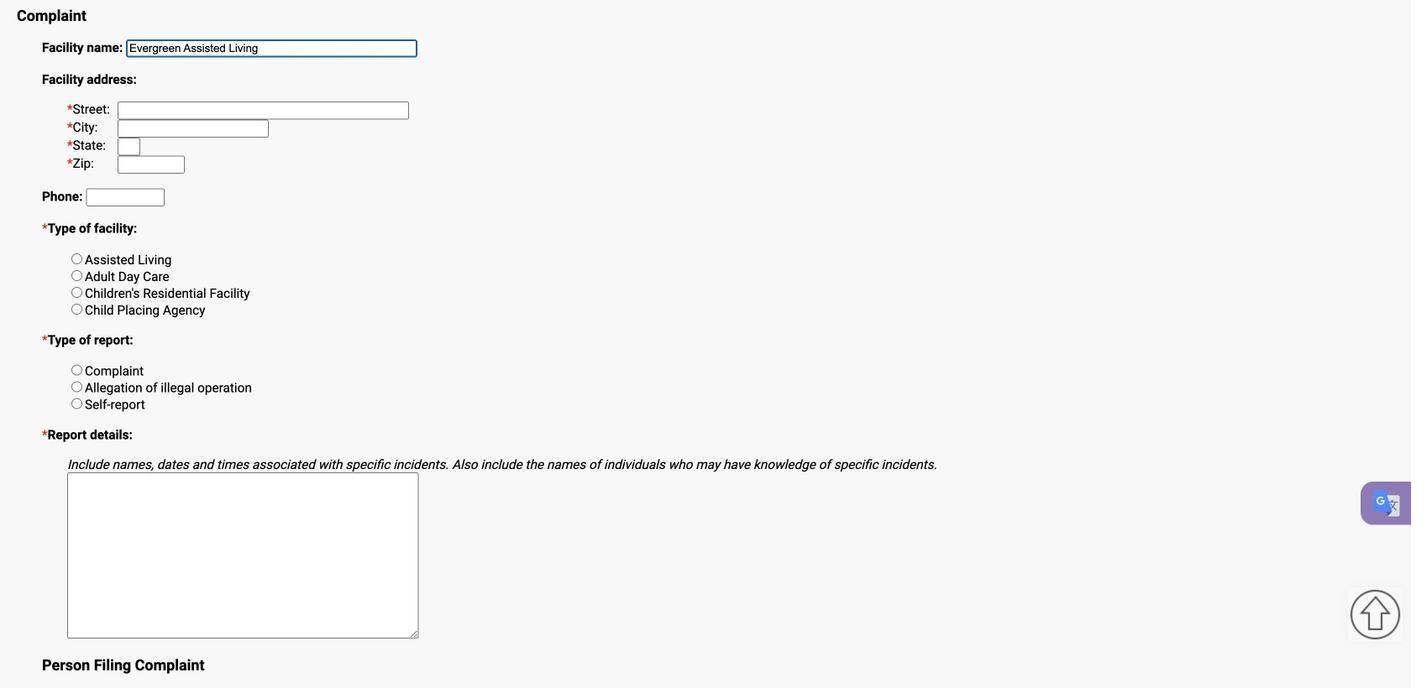 Task type: describe. For each thing, give the bounding box(es) containing it.
google translate logo image
[[1374, 491, 1400, 517]]



Task type: locate. For each thing, give the bounding box(es) containing it.
None radio
[[71, 270, 82, 281], [71, 304, 82, 315], [71, 382, 82, 393], [71, 399, 82, 410], [71, 270, 82, 281], [71, 304, 82, 315], [71, 382, 82, 393], [71, 399, 82, 410]]

None text field
[[126, 39, 417, 57], [118, 102, 409, 120], [118, 156, 185, 174], [126, 39, 417, 57], [118, 102, 409, 120], [118, 156, 185, 174]]

None radio
[[71, 254, 82, 264], [71, 287, 82, 298], [71, 365, 82, 376], [71, 254, 82, 264], [71, 287, 82, 298], [71, 365, 82, 376]]

None field
[[86, 189, 164, 207]]

None text field
[[118, 120, 269, 138], [118, 138, 140, 156], [67, 473, 419, 639], [118, 120, 269, 138], [118, 138, 140, 156], [67, 473, 419, 639]]



